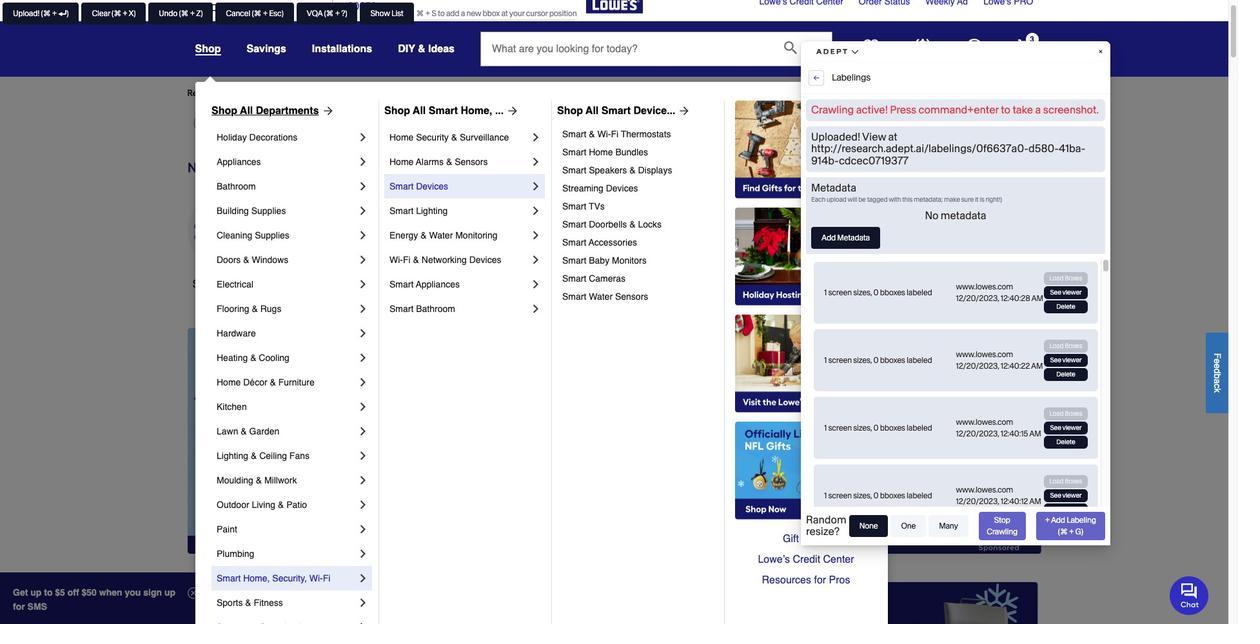 Task type: locate. For each thing, give the bounding box(es) containing it.
security,
[[272, 574, 307, 584]]

0 horizontal spatial home,
[[243, 574, 270, 584]]

0 horizontal spatial driver
[[546, 117, 570, 128]]

diy
[[398, 43, 415, 55]]

sensors down "faucets"
[[615, 292, 649, 302]]

tools up equipment
[[713, 279, 737, 290]]

1 shop from the left
[[212, 105, 237, 117]]

dewalt down cart
[[1019, 117, 1047, 128]]

until
[[235, 3, 252, 13]]

2 impact from the left
[[817, 117, 846, 128]]

plumbing
[[217, 549, 254, 559]]

1 horizontal spatial sensors
[[615, 292, 649, 302]]

2 vertical spatial wi-
[[309, 574, 323, 584]]

0 horizontal spatial bathroom
[[217, 181, 256, 192]]

dewalt down shop all departments
[[262, 117, 291, 128]]

1 horizontal spatial lighting
[[416, 206, 448, 216]]

off
[[68, 588, 79, 598]]

up left the to
[[30, 588, 42, 598]]

0 horizontal spatial bathroom link
[[217, 174, 357, 199]]

smart for smart bathroom
[[390, 304, 414, 314]]

1 vertical spatial water
[[589, 292, 613, 302]]

outdoor for outdoor tools & equipment
[[673, 279, 710, 290]]

1 horizontal spatial you
[[419, 88, 435, 99]]

all
[[240, 105, 253, 117], [413, 105, 426, 117], [586, 105, 599, 117], [219, 279, 230, 290]]

0 horizontal spatial lighting & ceiling fans link
[[217, 444, 357, 468]]

kitchen up lawn
[[217, 402, 247, 412]]

energy & water monitoring link
[[390, 223, 530, 248]]

smart for smart cameras
[[563, 274, 587, 284]]

1 vertical spatial kitchen
[[217, 402, 247, 412]]

for up departments
[[291, 88, 303, 99]]

2 horizontal spatial arrow right image
[[676, 105, 691, 117]]

impact for impact driver
[[817, 117, 846, 128]]

0 horizontal spatial fans
[[290, 451, 310, 461]]

dewalt tool
[[262, 117, 310, 128]]

1 horizontal spatial outdoor
[[673, 279, 710, 290]]

decorations down christmas
[[489, 294, 544, 306]]

outdoor for outdoor living & patio
[[217, 500, 249, 510]]

1 up from the left
[[30, 588, 42, 598]]

all inside "link"
[[240, 105, 253, 117]]

appliances down holiday
[[217, 157, 261, 167]]

2 horizontal spatial impact
[[933, 117, 963, 128]]

all left the deals
[[219, 279, 230, 290]]

arrow right image inside shop all smart home, ... link
[[504, 105, 519, 117]]

lowe's home improvement notification center image
[[915, 39, 931, 54]]

doors
[[217, 255, 241, 265]]

0 horizontal spatial fi
[[323, 574, 331, 584]]

shop all smart home, ... link
[[385, 103, 519, 119]]

4 set from the left
[[1080, 117, 1093, 128]]

pm
[[262, 3, 275, 13]]

home, left ...
[[461, 105, 493, 117]]

resources
[[762, 575, 812, 586]]

0 vertical spatial appliances
[[217, 157, 261, 167]]

chevron right image for smart devices
[[530, 180, 543, 193]]

home for home alarms & sensors
[[390, 157, 414, 167]]

outdoor tools & equipment
[[673, 279, 747, 306]]

smart for smart tvs
[[563, 201, 587, 212]]

1 horizontal spatial devices
[[469, 255, 502, 265]]

shop down recommended
[[212, 105, 237, 117]]

1 horizontal spatial decorations
[[489, 294, 544, 306]]

1 vertical spatial lighting & ceiling fans
[[217, 451, 310, 461]]

fi right security, on the left bottom of page
[[323, 574, 331, 584]]

dewalt down notifications
[[902, 117, 931, 128]]

1 vertical spatial outdoor
[[217, 500, 249, 510]]

shop
[[195, 43, 221, 55], [193, 279, 217, 290]]

0 vertical spatial ceiling
[[972, 294, 1003, 306]]

dewalt right "bit set" at the top right of page
[[741, 117, 770, 128]]

for inside get up to $5 off $50 when you sign up for sms
[[13, 602, 25, 612]]

e
[[1213, 359, 1223, 364], [1213, 364, 1223, 369]]

security
[[416, 132, 449, 143]]

shop for shop all deals
[[193, 279, 217, 290]]

smart for smart speakers & displays
[[563, 165, 587, 175]]

2 horizontal spatial devices
[[606, 183, 638, 194]]

fi up the 'smart home bundles'
[[611, 129, 619, 139]]

all for shop all smart home, ...
[[413, 105, 426, 117]]

devices down monitoring
[[469, 255, 502, 265]]

supplies for cleaning supplies
[[255, 230, 290, 241]]

smart water sensors
[[563, 292, 649, 302]]

for
[[291, 88, 303, 99], [406, 88, 418, 99], [814, 575, 827, 586], [13, 602, 25, 612]]

shop down open
[[195, 43, 221, 55]]

arrow right image inside shop all smart device... link
[[676, 105, 691, 117]]

5 dewalt from the left
[[741, 117, 770, 128]]

dewalt for dewalt
[[204, 117, 232, 128]]

chevron right image for home décor & furniture
[[357, 376, 370, 389]]

chevron right image for flooring & rugs
[[357, 303, 370, 315]]

0 horizontal spatial outdoor
[[217, 500, 249, 510]]

dewalt for dewalt drill bit set
[[1019, 117, 1047, 128]]

drill for dewalt drill bit set
[[1050, 117, 1065, 128]]

chevron right image for home security & surveillance
[[530, 131, 543, 144]]

all up security at the left top of page
[[413, 105, 426, 117]]

0 horizontal spatial sensors
[[455, 157, 488, 167]]

chevron right image for outdoor living & patio
[[357, 499, 370, 512]]

3 arrow right image from the left
[[676, 105, 691, 117]]

you for recommended searches for you
[[305, 88, 320, 99]]

1 horizontal spatial driver
[[848, 117, 873, 128]]

lowe's home improvement account image
[[967, 39, 982, 54]]

smart for smart baby monitors
[[563, 255, 587, 266]]

water inside smart water sensors link
[[589, 292, 613, 302]]

1 vertical spatial fi
[[403, 255, 411, 265]]

gift cards
[[783, 534, 830, 545]]

1 vertical spatial decorations
[[489, 294, 544, 306]]

recommended searches for you heading
[[187, 87, 1042, 100]]

1 vertical spatial lighting & ceiling fans link
[[217, 444, 357, 468]]

chevron right image for wi-fi & networking devices
[[530, 254, 543, 266]]

None search field
[[481, 32, 833, 78]]

dewalt up holiday
[[204, 117, 232, 128]]

1 arrow right image from the left
[[319, 105, 335, 117]]

outdoor up equipment
[[673, 279, 710, 290]]

baby
[[589, 255, 610, 266]]

decorations down dewalt tool
[[249, 132, 298, 143]]

more
[[330, 88, 351, 99]]

drill
[[370, 117, 385, 128], [612, 117, 628, 128], [772, 117, 787, 128], [1050, 117, 1065, 128]]

new deals every day during 25 days of deals image
[[187, 157, 1042, 178]]

smart for smart home bundles
[[563, 147, 587, 157]]

ceiling
[[972, 294, 1003, 306], [259, 451, 287, 461]]

water down kitchen faucets
[[589, 292, 613, 302]]

wi- up the 'smart home bundles'
[[598, 129, 611, 139]]

0 vertical spatial water
[[429, 230, 453, 241]]

all for shop all departments
[[240, 105, 253, 117]]

1 bit from the left
[[388, 117, 398, 128]]

1 impact from the left
[[514, 117, 544, 128]]

devices
[[416, 181, 448, 192], [606, 183, 638, 194], [469, 255, 502, 265]]

holiday
[[217, 132, 247, 143]]

supplies up windows
[[255, 230, 290, 241]]

dewalt down shop all smart home, ...
[[428, 117, 456, 128]]

0 horizontal spatial devices
[[416, 181, 448, 192]]

1 horizontal spatial bathroom link
[[768, 192, 845, 292]]

0 vertical spatial home,
[[461, 105, 493, 117]]

0 horizontal spatial kitchen
[[217, 402, 247, 412]]

dewalt for dewalt drill bit
[[339, 117, 368, 128]]

1 horizontal spatial water
[[589, 292, 613, 302]]

supplies up cleaning supplies
[[251, 206, 286, 216]]

smart for smart doorbells & locks
[[563, 219, 587, 230]]

fitness
[[254, 598, 283, 608]]

kitchen up smart water sensors
[[576, 279, 611, 290]]

2 vertical spatial lighting
[[217, 451, 248, 461]]

equipment
[[685, 294, 735, 306]]

2 shop from the left
[[385, 105, 410, 117]]

networking
[[422, 255, 467, 265]]

furniture
[[279, 377, 315, 388]]

chevron right image
[[357, 180, 370, 193], [530, 205, 543, 217], [357, 229, 370, 242], [530, 278, 543, 291], [357, 352, 370, 365], [357, 376, 370, 389], [357, 548, 370, 561], [357, 572, 370, 585], [357, 597, 370, 610]]

more suggestions for you
[[330, 88, 435, 99]]

4 drill from the left
[[1050, 117, 1065, 128]]

kitchen faucets link
[[575, 192, 652, 292]]

wi- down energy
[[390, 255, 403, 265]]

decorations
[[249, 132, 298, 143], [489, 294, 544, 306]]

2 horizontal spatial wi-
[[598, 129, 611, 139]]

1 horizontal spatial kitchen
[[576, 279, 611, 290]]

1 horizontal spatial appliances
[[416, 279, 460, 290]]

1 horizontal spatial fi
[[403, 255, 411, 265]]

appliances
[[217, 157, 261, 167], [416, 279, 460, 290]]

devices down smart speakers & displays
[[606, 183, 638, 194]]

0 vertical spatial kitchen
[[576, 279, 611, 290]]

fi down energy
[[403, 255, 411, 265]]

0 vertical spatial shop
[[195, 43, 221, 55]]

&
[[418, 43, 426, 55], [589, 129, 595, 139], [451, 132, 457, 143], [446, 157, 452, 167], [630, 165, 636, 175], [630, 219, 636, 230], [421, 230, 427, 241], [243, 255, 249, 265], [413, 255, 419, 265], [740, 279, 747, 290], [1016, 279, 1023, 290], [252, 304, 258, 314], [250, 353, 256, 363], [270, 377, 276, 388], [241, 426, 247, 437], [251, 451, 257, 461], [256, 475, 262, 486], [278, 500, 284, 510], [245, 598, 251, 608]]

arrow right image up smart & wi-fi thermostats link on the top of page
[[676, 105, 691, 117]]

all down recommended searches for you
[[240, 105, 253, 117]]

1 vertical spatial supplies
[[255, 230, 290, 241]]

get up to 2 free select tools or batteries when you buy 1 with select purchases. image
[[190, 582, 459, 625]]

lowe's home improvement lists image
[[864, 39, 879, 54]]

fi inside smart & wi-fi thermostats link
[[611, 129, 619, 139]]

to
[[44, 588, 53, 598]]

energy
[[390, 230, 418, 241]]

find gifts for the diyer. image
[[735, 101, 877, 199]]

2 horizontal spatial shop
[[557, 105, 583, 117]]

2 tools from the left
[[713, 279, 737, 290]]

0 vertical spatial fans
[[1006, 294, 1029, 306]]

4 dewalt from the left
[[428, 117, 456, 128]]

1 horizontal spatial arrow right image
[[504, 105, 519, 117]]

0 horizontal spatial wi-
[[309, 574, 323, 584]]

tools up smart bathroom
[[408, 279, 432, 290]]

1 horizontal spatial shop
[[385, 105, 410, 117]]

0 horizontal spatial up
[[30, 588, 42, 598]]

0 vertical spatial supplies
[[251, 206, 286, 216]]

2 vertical spatial fi
[[323, 574, 331, 584]]

arrow right image up surveillance on the left of page
[[504, 105, 519, 117]]

impact driver bit
[[514, 117, 583, 128]]

3 dewalt from the left
[[339, 117, 368, 128]]

driver for impact driver
[[848, 117, 873, 128]]

1 dewalt from the left
[[204, 117, 232, 128]]

e up b
[[1213, 364, 1223, 369]]

wi- right security, on the left bottom of page
[[309, 574, 323, 584]]

decorations inside "christmas decorations" link
[[489, 294, 544, 306]]

my
[[858, 57, 869, 66]]

shop these last-minute gifts. $99 or less. quantities are limited and won't last. image
[[187, 328, 396, 554]]

6 dewalt from the left
[[902, 117, 931, 128]]

3 set from the left
[[698, 117, 711, 128]]

2 horizontal spatial bathroom
[[784, 279, 829, 290]]

3 drill from the left
[[772, 117, 787, 128]]

shop for shop all departments
[[212, 105, 237, 117]]

tvs
[[589, 201, 605, 212]]

& inside "link"
[[241, 426, 247, 437]]

up to 35 percent off select small appliances. image
[[480, 582, 749, 625]]

driver down sign in on the right top of the page
[[965, 117, 989, 128]]

1 you from the left
[[305, 88, 320, 99]]

1 drill from the left
[[370, 117, 385, 128]]

supplies inside cleaning supplies link
[[255, 230, 290, 241]]

0 vertical spatial fi
[[611, 129, 619, 139]]

2 horizontal spatial fi
[[611, 129, 619, 139]]

2 horizontal spatial driver
[[965, 117, 989, 128]]

cooling
[[259, 353, 290, 363]]

1 vertical spatial bathroom
[[784, 279, 829, 290]]

1 vertical spatial appliances
[[416, 279, 460, 290]]

chevron right image for paint
[[357, 523, 370, 536]]

7 dewalt from the left
[[1019, 117, 1047, 128]]

holiday hosting essentials. image
[[735, 208, 877, 306]]

outdoor living & patio link
[[217, 493, 357, 517]]

appliances link
[[217, 150, 357, 174]]

for down get
[[13, 602, 25, 612]]

1 set from the left
[[471, 117, 485, 128]]

driver up the 'smart home bundles'
[[546, 117, 570, 128]]

2 up from the left
[[164, 588, 175, 598]]

1 horizontal spatial fans
[[1006, 294, 1029, 306]]

sensors up smart devices link
[[455, 157, 488, 167]]

bit set
[[685, 117, 711, 128]]

outdoor down moulding on the bottom left of the page
[[217, 500, 249, 510]]

shop inside "link"
[[212, 105, 237, 117]]

0 vertical spatial lighting
[[416, 206, 448, 216]]

home, up sports & fitness
[[243, 574, 270, 584]]

search image
[[784, 41, 797, 54]]

0 vertical spatial decorations
[[249, 132, 298, 143]]

0 horizontal spatial ceiling
[[259, 451, 287, 461]]

bathroom
[[217, 181, 256, 192], [784, 279, 829, 290], [416, 304, 455, 314]]

smart bathroom
[[390, 304, 455, 314]]

tools
[[408, 279, 432, 290], [713, 279, 737, 290]]

lighting inside lighting & ceiling fans
[[977, 279, 1013, 290]]

home décor & furniture
[[217, 377, 315, 388]]

1 horizontal spatial tools
[[713, 279, 737, 290]]

home for home security & surveillance
[[390, 132, 414, 143]]

water
[[429, 230, 453, 241], [589, 292, 613, 302]]

chevron right image for lawn & garden
[[357, 425, 370, 438]]

e up d
[[1213, 359, 1223, 364]]

you left more
[[305, 88, 320, 99]]

chevron right image for holiday decorations
[[357, 131, 370, 144]]

2 bit from the left
[[459, 117, 469, 128]]

decorations inside holiday decorations link
[[249, 132, 298, 143]]

driver for impact driver bit
[[546, 117, 570, 128]]

0 horizontal spatial impact
[[514, 117, 544, 128]]

kitchen faucets
[[576, 279, 650, 290]]

water inside energy & water monitoring link
[[429, 230, 453, 241]]

...
[[495, 105, 504, 117]]

accessories
[[589, 237, 637, 248]]

0 vertical spatial wi-
[[598, 129, 611, 139]]

sensors
[[455, 157, 488, 167], [615, 292, 649, 302]]

arrow right image inside "shop all departments" "link"
[[319, 105, 335, 117]]

arrow right image for shop all departments
[[319, 105, 335, 117]]

wi- inside 'link'
[[390, 255, 403, 265]]

2 driver from the left
[[848, 117, 873, 128]]

smart for smart & wi-fi thermostats
[[563, 129, 587, 139]]

1 horizontal spatial up
[[164, 588, 175, 598]]

& inside button
[[418, 43, 426, 55]]

1 vertical spatial lighting
[[977, 279, 1013, 290]]

ideas
[[428, 43, 455, 55]]

dewalt down more
[[339, 117, 368, 128]]

chevron right image for appliances
[[357, 155, 370, 168]]

0 horizontal spatial decorations
[[249, 132, 298, 143]]

sports
[[217, 598, 243, 608]]

supplies inside 'building supplies' link
[[251, 206, 286, 216]]

when
[[99, 588, 122, 598]]

shop down the more suggestions for you link
[[385, 105, 410, 117]]

1 horizontal spatial wi-
[[390, 255, 403, 265]]

electrical link
[[217, 272, 357, 297]]

drill for dewalt drill bit
[[370, 117, 385, 128]]

5 bit from the left
[[685, 117, 696, 128]]

1 vertical spatial shop
[[193, 279, 217, 290]]

up right sign
[[164, 588, 175, 598]]

installations button
[[312, 37, 372, 61]]

all down "recommended searches for you" heading
[[586, 105, 599, 117]]

3 shop from the left
[[557, 105, 583, 117]]

chevron right image
[[357, 131, 370, 144], [530, 131, 543, 144], [357, 155, 370, 168], [530, 155, 543, 168], [530, 180, 543, 193], [357, 205, 370, 217], [530, 229, 543, 242], [357, 254, 370, 266], [530, 254, 543, 266], [357, 278, 370, 291], [357, 303, 370, 315], [530, 303, 543, 315], [357, 327, 370, 340], [357, 401, 370, 414], [357, 425, 370, 438], [357, 450, 370, 463], [357, 474, 370, 487], [357, 499, 370, 512], [357, 523, 370, 536], [357, 621, 370, 625]]

1 horizontal spatial bathroom
[[416, 304, 455, 314]]

1 horizontal spatial lighting & ceiling fans link
[[962, 192, 1039, 308]]

arrow right image
[[319, 105, 335, 117], [504, 105, 519, 117], [676, 105, 691, 117]]

b
[[1213, 374, 1223, 379]]

0 horizontal spatial water
[[429, 230, 453, 241]]

1 driver from the left
[[546, 117, 570, 128]]

arrow right image down more
[[319, 105, 335, 117]]

1 horizontal spatial lighting & ceiling fans
[[972, 279, 1029, 306]]

home,
[[461, 105, 493, 117], [243, 574, 270, 584]]

1 horizontal spatial home,
[[461, 105, 493, 117]]

2 horizontal spatial lighting
[[977, 279, 1013, 290]]

1 vertical spatial home,
[[243, 574, 270, 584]]

1 horizontal spatial impact
[[817, 117, 846, 128]]

monitoring
[[456, 230, 498, 241]]

doors & windows link
[[217, 248, 357, 272]]

0 horizontal spatial tools
[[408, 279, 432, 290]]

get up to $5 off $50 when you sign up for sms
[[13, 588, 175, 612]]

chat invite button image
[[1170, 576, 1210, 615]]

water up "networking"
[[429, 230, 453, 241]]

lowe's home improvement logo image
[[586, 0, 643, 29]]

0 horizontal spatial you
[[305, 88, 320, 99]]

chevron right image for smart bathroom
[[530, 303, 543, 315]]

shop up the impact driver bit
[[557, 105, 583, 117]]

you up shop all smart home, ...
[[419, 88, 435, 99]]

chevron right image for sports & fitness
[[357, 597, 370, 610]]

fi inside smart home, security, wi-fi link
[[323, 574, 331, 584]]

0 vertical spatial sensors
[[455, 157, 488, 167]]

0 vertical spatial bathroom
[[217, 181, 256, 192]]

0 vertical spatial outdoor
[[673, 279, 710, 290]]

0 horizontal spatial lighting & ceiling fans
[[217, 451, 310, 461]]

diy & ideas button
[[398, 37, 455, 61]]

smart tvs
[[563, 201, 605, 212]]

2 arrow right image from the left
[[504, 105, 519, 117]]

1 vertical spatial wi-
[[390, 255, 403, 265]]

you
[[305, 88, 320, 99], [419, 88, 435, 99]]

driver down my
[[848, 117, 873, 128]]

advertisement region
[[416, 328, 1042, 557]]

& inside outdoor tools & equipment
[[740, 279, 747, 290]]

2 dewalt from the left
[[262, 117, 291, 128]]

up to 30 percent off select grills and accessories. image
[[770, 582, 1039, 625]]

lowe's credit center link
[[735, 550, 877, 570]]

0 horizontal spatial shop
[[212, 105, 237, 117]]

Search Query text field
[[481, 32, 774, 66]]

1 vertical spatial sensors
[[615, 292, 649, 302]]

0 horizontal spatial arrow right image
[[319, 105, 335, 117]]

outdoor inside outdoor tools & equipment
[[673, 279, 710, 290]]

drill for dewalt drill
[[772, 117, 787, 128]]

2 you from the left
[[419, 88, 435, 99]]

2 vertical spatial bathroom
[[416, 304, 455, 314]]

devices down alarms
[[416, 181, 448, 192]]

f e e d b a c k button
[[1206, 333, 1229, 413]]

sms
[[27, 602, 47, 612]]

appliances down "networking"
[[416, 279, 460, 290]]

shop for shop
[[195, 43, 221, 55]]

lowe's credit center
[[758, 554, 855, 566]]

k
[[1213, 388, 1223, 393]]

shop left electrical
[[193, 279, 217, 290]]

home
[[390, 132, 414, 143], [589, 147, 613, 157], [390, 157, 414, 167], [905, 279, 932, 290], [217, 377, 241, 388]]

doorbells
[[589, 219, 627, 230]]

shop all deals
[[193, 279, 260, 290]]

bit
[[388, 117, 398, 128], [459, 117, 469, 128], [572, 117, 583, 128], [630, 117, 640, 128], [685, 117, 696, 128], [1067, 117, 1077, 128]]

smart baby monitors
[[563, 255, 647, 266]]

outdoor
[[673, 279, 710, 290], [217, 500, 249, 510]]

home for home décor & furniture
[[217, 377, 241, 388]]



Task type: vqa. For each thing, say whether or not it's contained in the screenshot.
Installation within the fencing installation you choose your fence material, we'll handle the rest.
no



Task type: describe. For each thing, give the bounding box(es) containing it.
shop all departments
[[212, 105, 319, 117]]

smart for smart lighting
[[390, 206, 414, 216]]

0 horizontal spatial appliances
[[217, 157, 261, 167]]

lawn & garden
[[217, 426, 280, 437]]

devices for smart devices
[[416, 181, 448, 192]]

supplies for building supplies
[[251, 206, 286, 216]]

smart tvs link
[[563, 197, 715, 215]]

smart baby monitors link
[[563, 252, 715, 270]]

smart cameras link
[[563, 270, 715, 288]]

installations
[[312, 43, 372, 55]]

sensors inside home alarms & sensors link
[[455, 157, 488, 167]]

3 bit from the left
[[572, 117, 583, 128]]

1 e from the top
[[1213, 359, 1223, 364]]

center
[[824, 554, 855, 566]]

chevron right image for cleaning supplies
[[357, 229, 370, 242]]

1 horizontal spatial ceiling
[[972, 294, 1003, 306]]

home décor & furniture link
[[217, 370, 357, 395]]

devices for streaming devices
[[606, 183, 638, 194]]

dewalt for dewalt tool
[[262, 117, 291, 128]]

christmas decorations link
[[478, 192, 555, 308]]

flooring & rugs link
[[217, 297, 357, 321]]

building
[[217, 206, 249, 216]]

home alarms & sensors link
[[390, 150, 530, 174]]

home security & surveillance link
[[390, 125, 530, 150]]

chevron right image for plumbing
[[357, 548, 370, 561]]

patio
[[287, 500, 307, 510]]

garden
[[249, 426, 280, 437]]

tools inside outdoor tools & equipment
[[713, 279, 737, 290]]

3 impact from the left
[[933, 117, 963, 128]]

0 vertical spatial lighting & ceiling fans link
[[962, 192, 1039, 308]]

heating
[[217, 353, 248, 363]]

recommended searches for you
[[187, 88, 320, 99]]

chevron right image for doors & windows
[[357, 254, 370, 266]]

get
[[13, 588, 28, 598]]

dewalt bit set
[[428, 117, 485, 128]]

camera image
[[814, 43, 826, 55]]

smart devices
[[390, 181, 448, 192]]

plumbing link
[[217, 542, 357, 566]]

smart devices link
[[390, 174, 530, 199]]

chevron right image for smart home, security, wi-fi
[[357, 572, 370, 585]]

visit the lowe's toy shop. image
[[735, 315, 877, 413]]

scroll to item #5 image
[[790, 531, 821, 536]]

home alarms & sensors
[[390, 157, 488, 167]]

smart for smart appliances
[[390, 279, 414, 290]]

& inside 'link'
[[413, 255, 419, 265]]

lowe's
[[758, 554, 790, 566]]

departments
[[256, 105, 319, 117]]

bathroom inside the 'smart bathroom' link
[[416, 304, 455, 314]]

chevron right image for home alarms & sensors
[[530, 155, 543, 168]]

dewalt for dewalt impact driver
[[902, 117, 931, 128]]

you for more suggestions for you
[[419, 88, 435, 99]]

chevron right image for heating & cooling
[[357, 352, 370, 365]]

1 vertical spatial fans
[[290, 451, 310, 461]]

notifications
[[901, 57, 943, 66]]

kitchen for kitchen faucets
[[576, 279, 611, 290]]

pros
[[829, 575, 851, 586]]

decorations for holiday
[[249, 132, 298, 143]]

sign
[[143, 588, 162, 598]]

decorations for christmas
[[489, 294, 544, 306]]

2 e from the top
[[1213, 364, 1223, 369]]

millwork
[[264, 475, 297, 486]]

shop all deals link
[[187, 192, 265, 292]]

fans inside lighting & ceiling fans
[[1006, 294, 1029, 306]]

displays
[[638, 165, 673, 175]]

chevron right image for kitchen
[[357, 401, 370, 414]]

tools link
[[381, 192, 458, 292]]

dewalt for dewalt drill
[[741, 117, 770, 128]]

90250 button
[[348, 0, 387, 14]]

lists
[[871, 57, 887, 66]]

0 horizontal spatial lighting
[[217, 451, 248, 461]]

you
[[125, 588, 141, 598]]

officially licensed n f l gifts. shop now. image
[[735, 422, 877, 520]]

smart lighting
[[390, 206, 448, 216]]

resources for pros link
[[735, 570, 877, 591]]

lowe's home improvement cart image
[[1018, 39, 1034, 55]]

smart home bundles link
[[563, 143, 715, 161]]

thermostats
[[621, 129, 671, 139]]

smart speakers & displays
[[563, 165, 673, 175]]

smart doorbells & locks
[[563, 219, 662, 230]]

smart bathroom link
[[390, 297, 530, 321]]

2 drill from the left
[[612, 117, 628, 128]]

streaming devices link
[[563, 179, 715, 197]]

paint
[[217, 525, 237, 535]]

2 set from the left
[[642, 117, 656, 128]]

smart home link
[[865, 192, 942, 292]]

wi-fi & networking devices link
[[390, 248, 530, 272]]

smart for smart water sensors
[[563, 292, 587, 302]]

dewalt impact driver
[[902, 117, 989, 128]]

chevron right image for electrical
[[357, 278, 370, 291]]

hardware link
[[217, 321, 357, 346]]

smart & wi-fi thermostats link
[[563, 125, 715, 143]]

smart & wi-fi thermostats
[[563, 129, 671, 139]]

home security & surveillance
[[390, 132, 509, 143]]

shop all smart device...
[[557, 105, 676, 117]]

moulding & millwork link
[[217, 468, 357, 493]]

0 vertical spatial lighting & ceiling fans
[[972, 279, 1029, 306]]

smart accessories
[[563, 237, 637, 248]]

more suggestions for you link
[[330, 87, 445, 100]]

dewalt for dewalt bit set
[[428, 117, 456, 128]]

for left pros
[[814, 575, 827, 586]]

scroll to item #4 image
[[759, 531, 790, 536]]

chevron right image for smart appliances
[[530, 278, 543, 291]]

chevron right image for moulding & millwork
[[357, 474, 370, 487]]

sign in button
[[963, 39, 987, 67]]

all for shop all deals
[[219, 279, 230, 290]]

open until 9 pm
[[211, 3, 275, 13]]

& inside lighting & ceiling fans
[[1016, 279, 1023, 290]]

hardware
[[217, 328, 256, 339]]

arrow right image for shop all smart home, ...
[[504, 105, 519, 117]]

holiday decorations
[[217, 132, 298, 143]]

speakers
[[589, 165, 627, 175]]

smart accessories link
[[563, 234, 715, 252]]

chevron right image for smart lighting
[[530, 205, 543, 217]]

smart for smart home
[[875, 279, 902, 290]]

cart
[[1018, 58, 1033, 67]]

3
[[1030, 35, 1035, 44]]

flooring & rugs
[[217, 304, 282, 314]]

1 vertical spatial ceiling
[[259, 451, 287, 461]]

paint link
[[217, 517, 357, 542]]

c
[[1213, 384, 1223, 388]]

chevron right image for lighting & ceiling fans
[[357, 450, 370, 463]]

gift cards link
[[735, 529, 877, 550]]

sensors inside smart water sensors link
[[615, 292, 649, 302]]

for right suggestions
[[406, 88, 418, 99]]

sports & fitness
[[217, 598, 283, 608]]

fi inside wi-fi & networking devices 'link'
[[403, 255, 411, 265]]

kitchen for kitchen
[[217, 402, 247, 412]]

a
[[1213, 379, 1223, 384]]

smart for smart devices
[[390, 181, 414, 192]]

lawn & garden link
[[217, 419, 357, 444]]

dewalt drill bit set
[[1019, 117, 1093, 128]]

smart for smart home, security, wi-fi
[[217, 574, 241, 584]]

chevron right image for hardware
[[357, 327, 370, 340]]

christmas decorations
[[489, 279, 544, 306]]

chevron down image
[[377, 0, 387, 9]]

streaming devices
[[563, 183, 638, 194]]

recommended
[[187, 88, 249, 99]]

4 bit from the left
[[630, 117, 640, 128]]

sign
[[963, 57, 978, 66]]

chevron right image for building supplies
[[357, 205, 370, 217]]

smart for smart accessories
[[563, 237, 587, 248]]

3 driver from the left
[[965, 117, 989, 128]]

wi-fi & networking devices
[[390, 255, 502, 265]]

impact for impact driver bit
[[514, 117, 544, 128]]

doors & windows
[[217, 255, 289, 265]]

smart water sensors link
[[563, 288, 715, 306]]

smart home bundles
[[563, 147, 648, 157]]

devices inside 'link'
[[469, 255, 502, 265]]

shop for shop all smart home, ...
[[385, 105, 410, 117]]

arrow right image for shop all smart device...
[[676, 105, 691, 117]]

scroll to item #2 element
[[694, 530, 728, 537]]

all for shop all smart device...
[[586, 105, 599, 117]]

smart doorbells & locks link
[[563, 215, 715, 234]]

cleaning supplies link
[[217, 223, 357, 248]]

6 bit from the left
[[1067, 117, 1077, 128]]

shop for shop all smart device...
[[557, 105, 583, 117]]

outdoor tools & equipment link
[[671, 192, 749, 308]]

1 tools from the left
[[408, 279, 432, 290]]

chevron right image for bathroom
[[357, 180, 370, 193]]

heating & cooling link
[[217, 346, 357, 370]]

chevron right image for energy & water monitoring
[[530, 229, 543, 242]]



